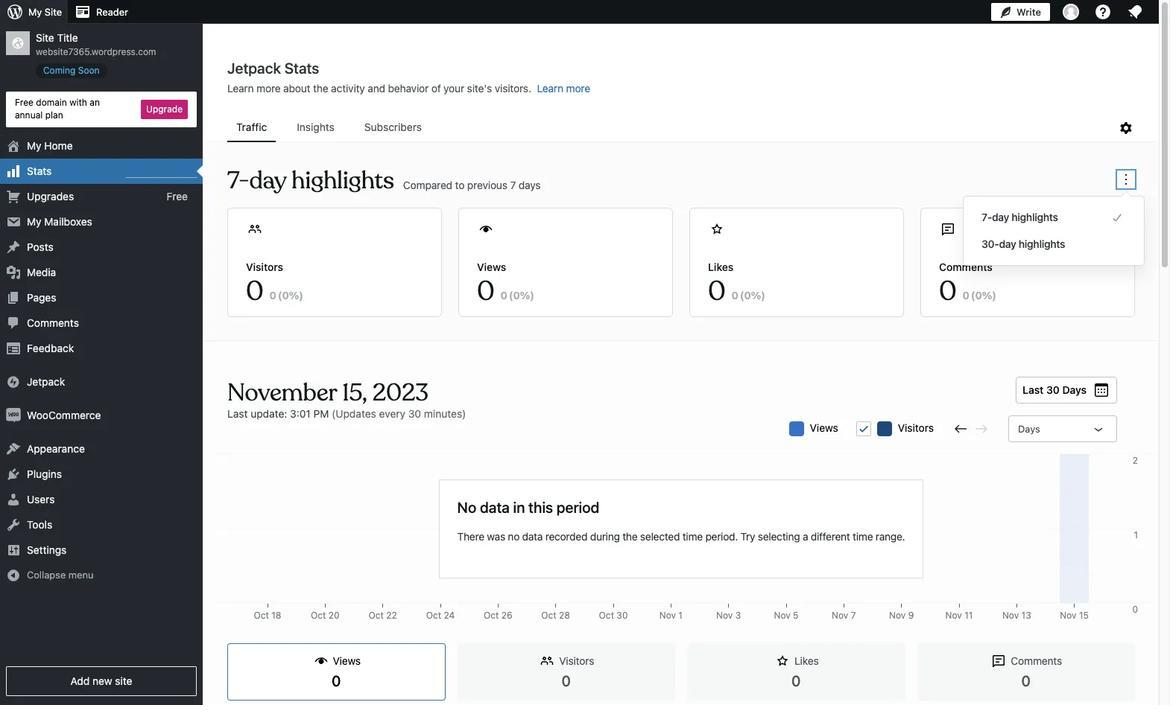 Task type: describe. For each thing, give the bounding box(es) containing it.
2
[[1133, 455, 1138, 467]]

nov for nov 7
[[832, 610, 849, 622]]

write link
[[991, 0, 1050, 24]]

24
[[444, 610, 455, 622]]

during
[[590, 530, 620, 543]]

site inside site title website7365.wordpress.com coming soon
[[36, 31, 54, 44]]

collapse menu link
[[0, 563, 203, 588]]

this
[[529, 499, 553, 516]]

0 inside comments 0
[[1022, 673, 1031, 690]]

comments for comments 0 0 ( 0 %)
[[939, 261, 993, 274]]

about
[[283, 82, 310, 95]]

woocommerce link
[[0, 403, 203, 428]]

oct for oct 24
[[426, 610, 441, 622]]

no
[[508, 530, 520, 543]]

no
[[457, 499, 476, 516]]

days inside days dropdown button
[[1018, 423, 1040, 435]]

every
[[379, 408, 406, 420]]

jetpack stats
[[227, 60, 319, 77]]

views for views
[[810, 422, 838, 435]]

visitors 0
[[559, 655, 594, 690]]

likes 0 0 ( 0 %)
[[708, 261, 766, 309]]

0 inside '100,000 2 1 0'
[[1133, 605, 1138, 616]]

period
[[557, 499, 600, 516]]

15,
[[342, 378, 367, 408]]

media link
[[0, 260, 203, 285]]

0 horizontal spatial data
[[480, 499, 510, 516]]

nov 5
[[774, 610, 799, 622]]

a
[[803, 530, 808, 543]]

jetpack stats learn more about the activity and behavior of your site's visitors. learn more
[[227, 60, 590, 95]]

appearance
[[27, 442, 85, 455]]

upgrades
[[27, 190, 74, 202]]

oct 30
[[599, 610, 628, 622]]

stats link
[[0, 158, 203, 184]]

your
[[444, 82, 464, 95]]

1 vertical spatial data
[[522, 530, 543, 543]]

behavior
[[388, 82, 429, 95]]

soon
[[78, 65, 100, 76]]

%) for visitors 0 0 ( 0 %)
[[289, 289, 303, 302]]

minutes)
[[424, 408, 466, 420]]

appearance link
[[0, 436, 203, 462]]

users
[[27, 493, 55, 506]]

highest hourly views 0 image
[[126, 168, 197, 178]]

there
[[457, 530, 484, 543]]

recorded
[[545, 530, 588, 543]]

nov 3
[[716, 610, 741, 622]]

new
[[92, 675, 112, 688]]

tools link
[[0, 513, 203, 538]]

nov for nov 1
[[659, 610, 676, 622]]

compared to previous 7 days
[[403, 179, 541, 191]]

title
[[57, 31, 78, 44]]

nov for nov 13
[[1003, 610, 1019, 622]]

%) for likes 0 0 ( 0 %)
[[751, 289, 766, 302]]

views for views 0
[[333, 655, 361, 668]]

my mailboxes
[[27, 215, 92, 228]]

pm
[[313, 408, 329, 420]]

reader
[[96, 6, 128, 18]]

manage your notifications image
[[1126, 3, 1144, 21]]

settings link
[[0, 538, 203, 563]]

nov for nov 11
[[946, 610, 962, 622]]

my for my home
[[27, 139, 41, 152]]

my home link
[[0, 133, 203, 158]]

nov 13
[[1003, 610, 1031, 622]]

likes for likes 0
[[795, 655, 819, 668]]

img image for woocommerce
[[6, 408, 21, 423]]

15
[[1079, 610, 1089, 622]]

plugins
[[27, 468, 62, 480]]

menu
[[68, 569, 94, 581]]

day for 30-day highlights button
[[999, 238, 1016, 250]]

1 inside '100,000 2 1 0'
[[1134, 530, 1138, 541]]

views 0
[[332, 655, 361, 690]]

30-day highlights
[[982, 238, 1065, 250]]

visitors 0 0 ( 0 %)
[[246, 261, 303, 309]]

last 30 days button
[[1016, 377, 1117, 404]]

comments for comments 0
[[1011, 655, 1062, 668]]

( for likes 0 0 ( 0 %)
[[740, 289, 744, 302]]

30-
[[982, 238, 999, 250]]

oct for oct 26
[[484, 610, 499, 622]]

20
[[329, 610, 340, 622]]

30 for oct
[[617, 610, 628, 622]]

november
[[227, 378, 337, 408]]

nov for nov 5
[[774, 610, 791, 622]]

none checkbox inside jetpack stats main content
[[856, 422, 871, 437]]

site inside my site link
[[45, 6, 62, 18]]

settings
[[27, 544, 67, 557]]

was
[[487, 530, 505, 543]]

subscribers link
[[355, 114, 431, 141]]

visitors for visitors 0 0 ( 0 %)
[[246, 261, 283, 274]]

(updates
[[332, 408, 376, 420]]

likes 0
[[792, 655, 819, 690]]

annual plan
[[15, 109, 63, 121]]

days inside last 30 days button
[[1063, 384, 1087, 397]]

3:01
[[290, 408, 311, 420]]

of
[[431, 82, 441, 95]]

period.
[[705, 530, 738, 543]]

30 inside november 15, 2023 last update: 3:01 pm (updates every 30 minutes)
[[408, 408, 421, 420]]

22
[[386, 610, 397, 622]]

the inside jetpack stats learn more about the activity and behavior of your site's visitors. learn more
[[313, 82, 328, 95]]

0 horizontal spatial 7
[[510, 179, 516, 191]]

help image
[[1094, 3, 1112, 21]]

visitors for visitors
[[898, 422, 934, 435]]

selected
[[640, 530, 680, 543]]



Task type: vqa. For each thing, say whether or not it's contained in the screenshot.
first Tab from the right
no



Task type: locate. For each thing, give the bounding box(es) containing it.
2 oct from the left
[[311, 610, 326, 622]]

home
[[44, 139, 73, 152]]

oct left 20
[[311, 610, 326, 622]]

highlights inside button
[[1019, 238, 1065, 250]]

2 nov from the left
[[716, 610, 733, 622]]

comments inside the comments 0 0 ( 0 %)
[[939, 261, 993, 274]]

1 time from the left
[[683, 530, 703, 543]]

1 vertical spatial likes
[[795, 655, 819, 668]]

oct for oct 22
[[369, 610, 384, 622]]

30 right every
[[408, 408, 421, 420]]

site up the title
[[45, 6, 62, 18]]

comments up feedback
[[27, 316, 79, 329]]

my left reader link
[[28, 6, 42, 18]]

time left "period."
[[683, 530, 703, 543]]

users link
[[0, 487, 203, 513]]

0 inside views 0
[[332, 673, 341, 690]]

jetpack stats main content
[[203, 59, 1159, 706]]

write
[[1017, 6, 1041, 18]]

( inside visitors 0 0 ( 0 %)
[[278, 289, 282, 302]]

oct
[[254, 610, 269, 622], [311, 610, 326, 622], [369, 610, 384, 622], [426, 610, 441, 622], [484, 610, 499, 622], [541, 610, 557, 622], [599, 610, 614, 622]]

100,000 right 15
[[1104, 610, 1138, 622]]

days up days dropdown button
[[1063, 384, 1087, 397]]

oct left 18
[[254, 610, 269, 622]]

1 vertical spatial the
[[623, 530, 638, 543]]

2 horizontal spatial views
[[810, 422, 838, 435]]

2 horizontal spatial 30
[[1047, 384, 1060, 397]]

1 vertical spatial my
[[27, 139, 41, 152]]

different
[[811, 530, 850, 543]]

free down highest hourly views 0 image
[[167, 190, 188, 202]]

day inside jetpack stats main content
[[249, 165, 286, 196]]

7 left days
[[510, 179, 516, 191]]

( inside views 0 0 ( 0 %)
[[509, 289, 513, 302]]

nov 9
[[889, 610, 914, 622]]

time left range.
[[853, 530, 873, 543]]

1 100,000 from the top
[[1104, 455, 1138, 467]]

3 ( from the left
[[740, 289, 744, 302]]

100,000 for 100,000
[[1104, 610, 1138, 622]]

%) inside the comments 0 0 ( 0 %)
[[982, 289, 997, 302]]

highlights down the 7-day highlights button
[[1019, 238, 1065, 250]]

( inside the comments 0 0 ( 0 %)
[[971, 289, 975, 302]]

learn more link
[[537, 82, 590, 95]]

oct left the 24 at the left bottom of page
[[426, 610, 441, 622]]

free for free
[[167, 190, 188, 202]]

menu inside jetpack stats main content
[[227, 114, 1117, 142]]

nov left 5
[[774, 610, 791, 622]]

2 vertical spatial day
[[999, 238, 1016, 250]]

woocommerce
[[27, 409, 101, 422]]

the right about in the top left of the page
[[313, 82, 328, 95]]

3 oct from the left
[[369, 610, 384, 622]]

in
[[513, 499, 525, 516]]

nov right 5
[[832, 610, 849, 622]]

1 img image from the top
[[6, 375, 21, 390]]

9
[[908, 610, 914, 622]]

0 horizontal spatial last
[[227, 408, 248, 420]]

%)
[[289, 289, 303, 302], [520, 289, 534, 302], [751, 289, 766, 302], [982, 289, 997, 302]]

likes
[[708, 261, 734, 274], [795, 655, 819, 668]]

2 vertical spatial my
[[27, 215, 41, 228]]

selecting
[[758, 530, 800, 543]]

the right the during
[[623, 530, 638, 543]]

1 vertical spatial views
[[810, 422, 838, 435]]

comments down 30-
[[939, 261, 993, 274]]

2 ( from the left
[[509, 289, 513, 302]]

0 vertical spatial 7-
[[227, 165, 249, 196]]

views for views 0 0 ( 0 %)
[[477, 261, 506, 274]]

%) inside likes 0 0 ( 0 %)
[[751, 289, 766, 302]]

my profile image
[[1063, 4, 1079, 20]]

2 horizontal spatial comments
[[1011, 655, 1062, 668]]

0 horizontal spatial 30
[[408, 408, 421, 420]]

0
[[246, 274, 264, 309], [477, 274, 495, 309], [708, 274, 726, 309], [939, 274, 957, 309], [270, 289, 276, 302], [282, 289, 289, 302], [501, 289, 508, 302], [513, 289, 520, 302], [732, 289, 739, 302], [744, 289, 751, 302], [963, 289, 970, 302], [975, 289, 982, 302], [1133, 605, 1138, 616], [332, 673, 341, 690], [562, 673, 571, 690], [792, 673, 801, 690], [1022, 673, 1031, 690]]

data left in
[[480, 499, 510, 516]]

days
[[1063, 384, 1087, 397], [1018, 423, 1040, 435]]

there was no data recorded during the selected time period. try selecting a different time range.
[[457, 530, 905, 543]]

my for my site
[[28, 6, 42, 18]]

my for my mailboxes
[[27, 215, 41, 228]]

insights link
[[288, 114, 344, 141]]

day down 'traffic' link at the top of page
[[249, 165, 286, 196]]

2 vertical spatial 30
[[617, 610, 628, 622]]

0 horizontal spatial likes
[[708, 261, 734, 274]]

my left home
[[27, 139, 41, 152]]

img image for jetpack
[[6, 375, 21, 390]]

oct for oct 20
[[311, 610, 326, 622]]

oct for oct 18
[[254, 610, 269, 622]]

None checkbox
[[856, 422, 871, 437]]

0 vertical spatial last
[[1023, 384, 1044, 397]]

oct 24
[[426, 610, 455, 622]]

0 vertical spatial site
[[45, 6, 62, 18]]

1 vertical spatial days
[[1018, 423, 1040, 435]]

my site
[[28, 6, 62, 18]]

( for views 0 0 ( 0 %)
[[509, 289, 513, 302]]

11
[[965, 610, 973, 622]]

1 horizontal spatial time
[[853, 530, 873, 543]]

0 horizontal spatial visitors
[[246, 261, 283, 274]]

likes for likes 0 0 ( 0 %)
[[708, 261, 734, 274]]

0 vertical spatial 30
[[1047, 384, 1060, 397]]

nov for nov 9
[[889, 610, 906, 622]]

1 horizontal spatial free
[[167, 190, 188, 202]]

7-day highlights down insights link
[[227, 165, 394, 196]]

highlights inside jetpack stats main content
[[292, 165, 394, 196]]

1 vertical spatial img image
[[6, 408, 21, 423]]

likes inside "likes 0"
[[795, 655, 819, 668]]

1 vertical spatial 7-
[[982, 211, 992, 224]]

1 vertical spatial site
[[36, 31, 54, 44]]

3 nov from the left
[[774, 610, 791, 622]]

oct 26
[[484, 610, 513, 622]]

nov left 9
[[889, 610, 906, 622]]

jetpack
[[27, 375, 65, 388]]

nov
[[659, 610, 676, 622], [716, 610, 733, 622], [774, 610, 791, 622], [832, 610, 849, 622], [889, 610, 906, 622], [946, 610, 962, 622], [1003, 610, 1019, 622], [1060, 610, 1077, 622]]

0 vertical spatial 100,000
[[1104, 455, 1138, 467]]

pages
[[27, 291, 56, 304]]

1 vertical spatial comments
[[27, 316, 79, 329]]

nov left 15
[[1060, 610, 1077, 622]]

nov left 11
[[946, 610, 962, 622]]

highlights inside button
[[1012, 211, 1058, 224]]

30 left nov 1
[[617, 610, 628, 622]]

0 vertical spatial highlights
[[292, 165, 394, 196]]

nov right "oct 30"
[[659, 610, 676, 622]]

no data in this period
[[457, 499, 600, 516]]

oct left the 26
[[484, 610, 499, 622]]

4 nov from the left
[[832, 610, 849, 622]]

img image
[[6, 375, 21, 390], [6, 408, 21, 423]]

( inside likes 0 0 ( 0 %)
[[740, 289, 744, 302]]

1 horizontal spatial likes
[[795, 655, 819, 668]]

oct for oct 28
[[541, 610, 557, 622]]

day
[[249, 165, 286, 196], [992, 211, 1009, 224], [999, 238, 1016, 250]]

1 horizontal spatial 7
[[851, 610, 856, 622]]

1 horizontal spatial 30
[[617, 610, 628, 622]]

upgrade button
[[141, 100, 188, 119]]

day up 30-
[[992, 211, 1009, 224]]

30 up days dropdown button
[[1047, 384, 1060, 397]]

stats
[[27, 164, 52, 177]]

0 horizontal spatial 1
[[679, 610, 683, 622]]

0 vertical spatial data
[[480, 499, 510, 516]]

30-day highlights button
[[982, 236, 1126, 253]]

30
[[1047, 384, 1060, 397], [408, 408, 421, 420], [617, 610, 628, 622]]

28
[[559, 610, 570, 622]]

1 horizontal spatial 7-
[[982, 211, 992, 224]]

visitors inside visitors 0 0 ( 0 %)
[[246, 261, 283, 274]]

highlights for 30-day highlights button
[[1019, 238, 1065, 250]]

feedback
[[27, 342, 74, 355]]

( for comments 0 0 ( 0 %)
[[971, 289, 975, 302]]

7-day highlights inside jetpack stats main content
[[227, 165, 394, 196]]

day inside 30-day highlights button
[[999, 238, 1016, 250]]

menu containing traffic
[[227, 114, 1117, 142]]

7- inside button
[[982, 211, 992, 224]]

views inside views 0 0 ( 0 %)
[[477, 261, 506, 274]]

0 vertical spatial days
[[1063, 384, 1087, 397]]

free inside the free domain with an annual plan
[[15, 97, 34, 108]]

2 horizontal spatial visitors
[[898, 422, 934, 435]]

0 vertical spatial views
[[477, 261, 506, 274]]

0 vertical spatial comments
[[939, 261, 993, 274]]

0 horizontal spatial days
[[1018, 423, 1040, 435]]

days
[[519, 179, 541, 191]]

plugins link
[[0, 462, 203, 487]]

0 vertical spatial likes
[[708, 261, 734, 274]]

0 horizontal spatial free
[[15, 97, 34, 108]]

2 %) from the left
[[520, 289, 534, 302]]

1 horizontal spatial last
[[1023, 384, 1044, 397]]

subscribers
[[364, 121, 422, 133]]

1 horizontal spatial views
[[477, 261, 506, 274]]

collapse
[[27, 569, 66, 581]]

5 nov from the left
[[889, 610, 906, 622]]

free domain with an annual plan
[[15, 97, 100, 121]]

0 horizontal spatial 7-day highlights
[[227, 165, 394, 196]]

day inside the 7-day highlights button
[[992, 211, 1009, 224]]

0 vertical spatial 7-day highlights
[[227, 165, 394, 196]]

26
[[502, 610, 513, 622]]

30 for last
[[1047, 384, 1060, 397]]

oct 28
[[541, 610, 570, 622]]

add new site
[[70, 675, 132, 688]]

2 vertical spatial comments
[[1011, 655, 1062, 668]]

comments down 13
[[1011, 655, 1062, 668]]

oct right "28"
[[599, 610, 614, 622]]

oct for oct 30
[[599, 610, 614, 622]]

learn more
[[537, 82, 590, 95]]

0 vertical spatial img image
[[6, 375, 21, 390]]

previous
[[467, 179, 508, 191]]

tooltip containing 7-day highlights
[[956, 189, 1145, 266]]

7 left the nov 9
[[851, 610, 856, 622]]

last
[[1023, 384, 1044, 397], [227, 408, 248, 420]]

collapse menu
[[27, 569, 94, 581]]

1 horizontal spatial visitors
[[559, 655, 594, 668]]

0 vertical spatial my
[[28, 6, 42, 18]]

last left update:
[[227, 408, 248, 420]]

1 vertical spatial 100,000
[[1104, 610, 1138, 622]]

menu
[[227, 114, 1117, 142]]

7-day highlights up 30-day highlights
[[982, 211, 1058, 224]]

site left the title
[[36, 31, 54, 44]]

oct 22
[[369, 610, 397, 622]]

1 horizontal spatial days
[[1063, 384, 1087, 397]]

2 vertical spatial highlights
[[1019, 238, 1065, 250]]

%) inside views 0 0 ( 0 %)
[[520, 289, 534, 302]]

2 vertical spatial views
[[333, 655, 361, 668]]

8 nov from the left
[[1060, 610, 1077, 622]]

0 horizontal spatial comments
[[27, 316, 79, 329]]

0 horizontal spatial the
[[313, 82, 328, 95]]

1 horizontal spatial data
[[522, 530, 543, 543]]

views inside views 0
[[333, 655, 361, 668]]

7-day highlights button
[[982, 209, 1126, 227]]

highlights up 30-day highlights
[[1012, 211, 1058, 224]]

free up annual plan
[[15, 97, 34, 108]]

100,000 down days dropdown button
[[1104, 455, 1138, 467]]

comments link
[[0, 311, 203, 336]]

3 %) from the left
[[751, 289, 766, 302]]

1 vertical spatial 7
[[851, 610, 856, 622]]

30 inside button
[[1047, 384, 1060, 397]]

( for visitors 0 0 ( 0 %)
[[278, 289, 282, 302]]

7 oct from the left
[[599, 610, 614, 622]]

views 0 0 ( 0 %)
[[477, 261, 534, 309]]

and
[[368, 82, 385, 95]]

6 nov from the left
[[946, 610, 962, 622]]

1 horizontal spatial the
[[623, 530, 638, 543]]

1 %) from the left
[[289, 289, 303, 302]]

add new site link
[[6, 667, 197, 697]]

4 ( from the left
[[971, 289, 975, 302]]

2023
[[373, 378, 429, 408]]

nov for nov 3
[[716, 610, 733, 622]]

1 horizontal spatial comments
[[939, 261, 993, 274]]

free for free domain with an annual plan
[[15, 97, 34, 108]]

0 horizontal spatial 7-
[[227, 165, 249, 196]]

visitors
[[246, 261, 283, 274], [898, 422, 934, 435], [559, 655, 594, 668]]

tooltip
[[956, 189, 1145, 266]]

0 vertical spatial visitors
[[246, 261, 283, 274]]

7- up 30-
[[982, 211, 992, 224]]

compared
[[403, 179, 452, 191]]

reader link
[[68, 0, 134, 24]]

nov left 13
[[1003, 610, 1019, 622]]

100,000 for 100,000 2 1 0
[[1104, 455, 1138, 467]]

4 %) from the left
[[982, 289, 997, 302]]

mailboxes
[[44, 215, 92, 228]]

13
[[1022, 610, 1031, 622]]

comments 0
[[1011, 655, 1062, 690]]

4 oct from the left
[[426, 610, 441, 622]]

0 vertical spatial 1
[[1134, 530, 1138, 541]]

0 horizontal spatial views
[[333, 655, 361, 668]]

1 vertical spatial visitors
[[898, 422, 934, 435]]

update:
[[251, 408, 287, 420]]

range.
[[876, 530, 905, 543]]

last inside november 15, 2023 last update: 3:01 pm (updates every 30 minutes)
[[227, 408, 248, 420]]

activity
[[331, 82, 365, 95]]

nov 7
[[832, 610, 856, 622]]

%) inside visitors 0 0 ( 0 %)
[[289, 289, 303, 302]]

0 inside "likes 0"
[[792, 673, 801, 690]]

data right no
[[522, 530, 543, 543]]

1 vertical spatial 1
[[679, 610, 683, 622]]

1 ( from the left
[[278, 289, 282, 302]]

nov left 3
[[716, 610, 733, 622]]

free
[[15, 97, 34, 108], [167, 190, 188, 202]]

day for the 7-day highlights button
[[992, 211, 1009, 224]]

jetpack link
[[0, 369, 203, 395]]

2 img image from the top
[[6, 408, 21, 423]]

1 vertical spatial free
[[167, 190, 188, 202]]

visitors for visitors 0
[[559, 655, 594, 668]]

with
[[69, 97, 87, 108]]

1 horizontal spatial 7-day highlights
[[982, 211, 1058, 224]]

%) for comments 0 0 ( 0 %)
[[982, 289, 997, 302]]

18
[[272, 610, 281, 622]]

nov for nov 15
[[1060, 610, 1077, 622]]

7 nov from the left
[[1003, 610, 1019, 622]]

oct left "28"
[[541, 610, 557, 622]]

img image left woocommerce at the left
[[6, 408, 21, 423]]

img image inside jetpack link
[[6, 375, 21, 390]]

last up days dropdown button
[[1023, 384, 1044, 397]]

my
[[28, 6, 42, 18], [27, 139, 41, 152], [27, 215, 41, 228]]

7- down 'traffic' link at the top of page
[[227, 165, 249, 196]]

last 30 days
[[1023, 384, 1087, 397]]

0 vertical spatial free
[[15, 97, 34, 108]]

2 time from the left
[[853, 530, 873, 543]]

img image left the jetpack
[[6, 375, 21, 390]]

0 inside visitors 0
[[562, 673, 571, 690]]

1 horizontal spatial 1
[[1134, 530, 1138, 541]]

1 vertical spatial last
[[227, 408, 248, 420]]

1 vertical spatial day
[[992, 211, 1009, 224]]

learn
[[227, 82, 254, 95]]

comments for comments
[[27, 316, 79, 329]]

add
[[70, 675, 90, 688]]

nov 15
[[1060, 610, 1089, 622]]

7-day highlights inside button
[[982, 211, 1058, 224]]

1 oct from the left
[[254, 610, 269, 622]]

1 vertical spatial 30
[[408, 408, 421, 420]]

upgrade
[[146, 103, 183, 115]]

1 nov from the left
[[659, 610, 676, 622]]

2 vertical spatial visitors
[[559, 655, 594, 668]]

my mailboxes link
[[0, 209, 203, 234]]

5 oct from the left
[[484, 610, 499, 622]]

the
[[313, 82, 328, 95], [623, 530, 638, 543]]

highlights down insights link
[[292, 165, 394, 196]]

img image inside woocommerce link
[[6, 408, 21, 423]]

pages link
[[0, 285, 203, 311]]

0 horizontal spatial time
[[683, 530, 703, 543]]

oct left 22
[[369, 610, 384, 622]]

day down the 7-day highlights button
[[999, 238, 1016, 250]]

last inside button
[[1023, 384, 1044, 397]]

6 oct from the left
[[541, 610, 557, 622]]

feedback link
[[0, 336, 203, 361]]

%) for views 0 0 ( 0 %)
[[520, 289, 534, 302]]

to
[[455, 179, 465, 191]]

7- inside jetpack stats main content
[[227, 165, 249, 196]]

0 vertical spatial day
[[249, 165, 286, 196]]

1 vertical spatial highlights
[[1012, 211, 1058, 224]]

my up posts
[[27, 215, 41, 228]]

0 vertical spatial 7
[[510, 179, 516, 191]]

0 vertical spatial the
[[313, 82, 328, 95]]

7
[[510, 179, 516, 191], [851, 610, 856, 622]]

likes inside likes 0 0 ( 0 %)
[[708, 261, 734, 274]]

traffic
[[236, 121, 267, 133]]

site title website7365.wordpress.com coming soon
[[36, 31, 156, 76]]

1 vertical spatial 7-day highlights
[[982, 211, 1058, 224]]

days down last 30 days
[[1018, 423, 1040, 435]]

2 100,000 from the top
[[1104, 610, 1138, 622]]

posts link
[[0, 234, 203, 260]]

highlights for the 7-day highlights button
[[1012, 211, 1058, 224]]



